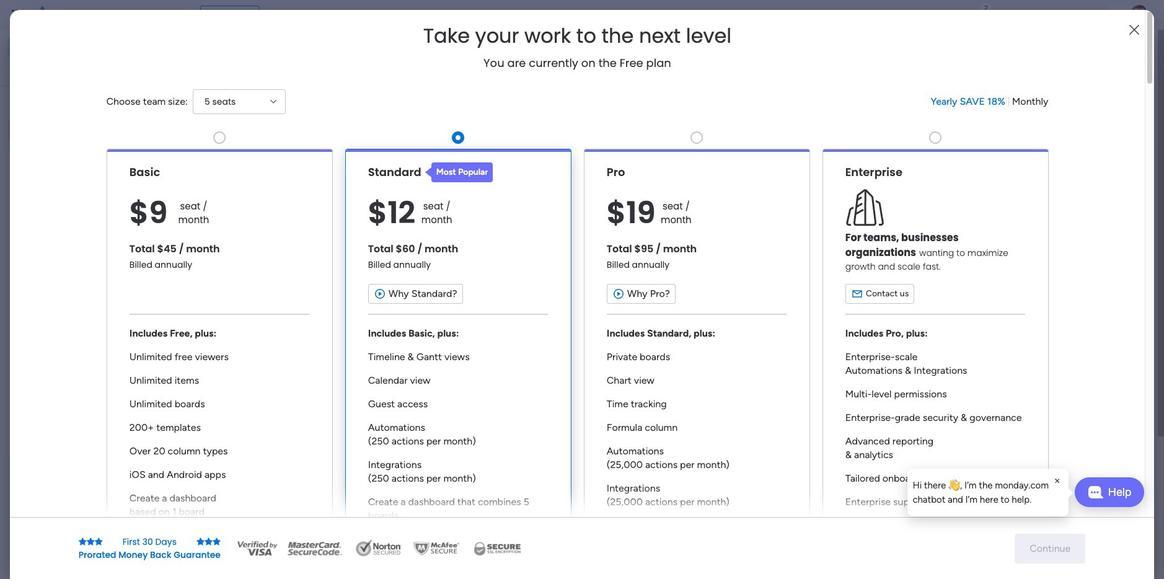 Task type: vqa. For each thing, say whether or not it's contained in the screenshot.
workspace ICON on the left of page
no



Task type: describe. For each thing, give the bounding box(es) containing it.
basic tier selected option
[[106, 149, 333, 560]]

ssl encrypted image
[[466, 539, 529, 558]]

check circle image
[[942, 132, 950, 142]]

notifications image
[[945, 9, 957, 21]]

1 vertical spatial add to favorites image
[[421, 379, 434, 391]]

2 star image from the left
[[87, 538, 95, 546]]

component image for right add to favorites icon
[[682, 246, 694, 257]]

billing cycle selection group
[[931, 95, 1049, 108]]

4 star image from the left
[[213, 538, 221, 546]]

norton secured image
[[351, 539, 407, 558]]

mastercard secure code image
[[284, 539, 346, 558]]

terry turtle image
[[258, 555, 283, 579]]

close recently visited image
[[229, 101, 244, 116]]

2 star image from the left
[[205, 538, 213, 546]]

enterprise tier selected option
[[823, 149, 1049, 560]]

standard tier selected option
[[345, 149, 572, 560]]

1 star image from the left
[[79, 538, 87, 546]]

remove from favorites image
[[421, 227, 434, 239]]

templates image image
[[934, 250, 1098, 335]]

verified by visa image
[[236, 539, 279, 558]]



Task type: locate. For each thing, give the bounding box(es) containing it.
help center element
[[923, 512, 1109, 561]]

0 horizontal spatial add to favorites image
[[421, 379, 434, 391]]

1 horizontal spatial terry turtle image
[[1130, 5, 1150, 25]]

section head
[[425, 162, 493, 182]]

component image
[[463, 246, 475, 257], [682, 246, 694, 257]]

add to favorites image
[[859, 227, 872, 239], [421, 379, 434, 391]]

invite members image
[[999, 9, 1012, 21]]

section head inside standard tier selected option
[[425, 162, 493, 182]]

monday marketplace image
[[1027, 9, 1039, 21]]

select product image
[[11, 9, 24, 21]]

1 star image from the left
[[95, 538, 103, 546]]

terry turtle image up verified by visa image
[[258, 510, 283, 535]]

star image
[[95, 538, 103, 546], [205, 538, 213, 546]]

0 horizontal spatial terry turtle image
[[258, 510, 283, 535]]

1 vertical spatial terry turtle image
[[258, 510, 283, 535]]

see plans image
[[206, 8, 217, 22]]

2 component image from the left
[[682, 246, 694, 257]]

terry turtle image
[[1130, 5, 1150, 25], [258, 510, 283, 535]]

component image for add to favorites image
[[463, 246, 475, 257]]

1 component image from the left
[[463, 246, 475, 257]]

1 vertical spatial option
[[7, 58, 151, 78]]

option
[[7, 37, 151, 57], [7, 58, 151, 78], [0, 147, 158, 149]]

chat bot icon image
[[1088, 486, 1104, 499]]

2 image
[[981, 1, 993, 15]]

0 horizontal spatial star image
[[95, 538, 103, 546]]

pro tier selected option
[[584, 149, 810, 560]]

2 vertical spatial option
[[0, 147, 158, 149]]

2 element
[[354, 467, 369, 482], [354, 467, 369, 482]]

1 horizontal spatial component image
[[682, 246, 694, 257]]

0 vertical spatial option
[[7, 37, 151, 57]]

0 vertical spatial terry turtle image
[[1130, 5, 1150, 25]]

3 star image from the left
[[197, 538, 205, 546]]

dialog
[[908, 469, 1069, 517]]

tier options list box
[[106, 126, 1049, 560]]

0 vertical spatial add to favorites image
[[859, 227, 872, 239]]

terry turtle image right help icon
[[1130, 5, 1150, 25]]

heading
[[424, 25, 732, 47]]

0 horizontal spatial component image
[[463, 246, 475, 257]]

list box
[[0, 145, 158, 441]]

add to favorites image
[[640, 227, 653, 239]]

search everything image
[[1057, 9, 1069, 21]]

1 horizontal spatial add to favorites image
[[859, 227, 872, 239]]

1 horizontal spatial star image
[[205, 538, 213, 546]]

mcafee secure image
[[412, 539, 462, 558]]

help image
[[1084, 9, 1097, 21]]

getting started element
[[923, 452, 1109, 502]]

quick search results list box
[[229, 116, 893, 432]]

update feed image
[[972, 9, 984, 21]]

circle o image
[[942, 148, 950, 157]]

star image
[[79, 538, 87, 546], [87, 538, 95, 546], [197, 538, 205, 546], [213, 538, 221, 546]]



